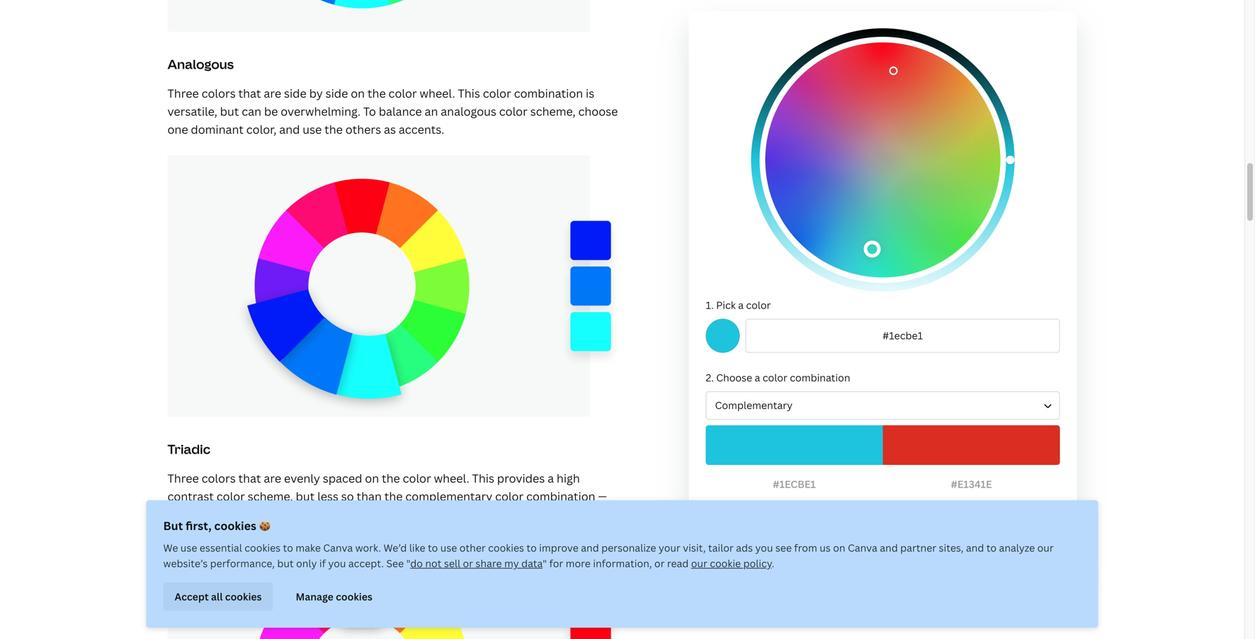 Task type: vqa. For each thing, say whether or not it's contained in the screenshot.
left Team 1 element
no



Task type: describe. For each thing, give the bounding box(es) containing it.
evenly
[[284, 471, 320, 486]]

than
[[357, 489, 382, 504]]

our cookie policy link
[[691, 557, 772, 571]]

analyze
[[999, 542, 1035, 555]]

1 side from the left
[[284, 86, 307, 101]]

the up creates
[[382, 471, 400, 486]]

bold,
[[443, 507, 471, 523]]

but inside we use essential cookies to make canva work. we'd like to use other cookies to improve and personalize your visit, tailor ads you see from us on canva and partner sites, and to analyze our website's performance, but only if you accept. see "
[[277, 557, 294, 571]]

three colors that are evenly spaced on the color wheel. this provides a high contrast color scheme, but less so than the complementary color combination — making it more versatile. this combination creates bold, vibrant color palettes.
[[168, 471, 607, 523]]

cookies up essential
[[214, 518, 256, 534]]

.
[[772, 557, 774, 571]]

ads
[[736, 542, 753, 555]]

essential
[[200, 542, 242, 555]]

improve
[[539, 542, 579, 555]]

overwhelming.
[[281, 104, 361, 119]]

like
[[409, 542, 425, 555]]

versatile.
[[251, 507, 300, 523]]

combination down than at the left of the page
[[328, 507, 397, 523]]

0 horizontal spatial use
[[180, 542, 197, 555]]

accents.
[[399, 122, 444, 137]]

share
[[476, 557, 502, 571]]

2 vertical spatial this
[[303, 507, 325, 523]]

sites,
[[939, 542, 964, 555]]

choose
[[578, 104, 618, 119]]

to
[[363, 104, 376, 119]]

versatile,
[[168, 104, 217, 119]]

balance
[[379, 104, 422, 119]]

not
[[425, 557, 442, 571]]

creates
[[400, 507, 440, 523]]

manage
[[296, 590, 333, 604]]

we'd
[[384, 542, 407, 555]]

3. use this color combination
[[706, 500, 845, 514]]

see
[[775, 542, 792, 555]]

complementary
[[715, 399, 793, 412]]

cookies down accept.
[[336, 590, 372, 604]]

scheme, inside three colors that are side by side on the color wheel. this color combination is versatile, but can be overwhelming. to balance an analogous color scheme, choose one dominant color, and use the others as accents.
[[530, 104, 576, 119]]

three for triadic
[[168, 471, 199, 486]]

color right pick
[[746, 299, 771, 312]]

make
[[296, 542, 321, 555]]

" inside we use essential cookies to make canva work. we'd like to use other cookies to improve and personalize your visit, tailor ads you see from us on canva and partner sites, and to analyze our website's performance, but only if you accept. see "
[[406, 557, 410, 571]]

information,
[[593, 557, 652, 571]]

less
[[317, 489, 338, 504]]

cookie
[[710, 557, 741, 571]]

palettes.
[[547, 507, 595, 523]]

1 canva from the left
[[323, 542, 353, 555]]

cookies right all
[[225, 590, 262, 604]]

on inside we use essential cookies to make canva work. we'd like to use other cookies to improve and personalize your visit, tailor ads you see from us on canva and partner sites, and to analyze our website's performance, but only if you accept. see "
[[833, 542, 845, 555]]

triadic
[[168, 441, 210, 458]]

performance,
[[210, 557, 275, 571]]

2 or from the left
[[654, 557, 665, 571]]

we use essential cookies to make canva work. we'd like to use other cookies to improve and personalize your visit, tailor ads you see from us on canva and partner sites, and to analyze our website's performance, but only if you accept. see "
[[163, 542, 1054, 571]]

colors for triadic
[[202, 471, 236, 486]]

tailor
[[708, 542, 734, 555]]

your
[[659, 542, 681, 555]]

accept all cookies button
[[163, 583, 273, 611]]

1. pick a color
[[706, 299, 771, 312]]

sell
[[444, 557, 460, 571]]

do
[[410, 557, 423, 571]]

others
[[345, 122, 381, 137]]

as
[[384, 122, 396, 137]]

combination up 'complementary' button
[[790, 371, 850, 385]]

combination up the from
[[784, 500, 845, 514]]

color up "but first, cookies 🍪"
[[217, 489, 245, 504]]

more inside three colors that are evenly spaced on the color wheel. this provides a high contrast color scheme, but less so than the complementary color combination — making it more versatile. this combination creates bold, vibrant color palettes.
[[219, 507, 248, 523]]

1 to from the left
[[283, 542, 293, 555]]

the up to
[[368, 86, 386, 101]]

0 horizontal spatial our
[[691, 557, 707, 571]]

that for triadic
[[238, 471, 261, 486]]

so
[[341, 489, 354, 504]]

wheel. inside three colors that are evenly spaced on the color wheel. this provides a high contrast color scheme, but less so than the complementary color combination — making it more versatile. this combination creates bold, vibrant color palettes.
[[434, 471, 469, 486]]

🍪
[[259, 518, 270, 534]]

color up creates
[[403, 471, 431, 486]]

color right vibrant
[[516, 507, 544, 523]]

do not sell or share my data link
[[410, 557, 543, 571]]

complementary
[[405, 489, 492, 504]]

on inside three colors that are side by side on the color wheel. this color combination is versatile, but can be overwhelming. to balance an analogous color scheme, choose one dominant color, and use the others as accents.
[[351, 86, 365, 101]]

1 vertical spatial this
[[472, 471, 494, 486]]

2 to from the left
[[428, 542, 438, 555]]

3 to from the left
[[527, 542, 537, 555]]

work.
[[355, 542, 381, 555]]

read
[[667, 557, 689, 571]]

do not sell or share my data " for more information, or read our cookie policy .
[[410, 557, 774, 571]]

making
[[168, 507, 206, 523]]

this
[[737, 500, 754, 514]]

by
[[309, 86, 323, 101]]

personalize
[[601, 542, 656, 555]]

color down the provides
[[495, 489, 524, 504]]

scheme, inside three colors that are evenly spaced on the color wheel. this provides a high contrast color scheme, but less so than the complementary color combination — making it more versatile. this combination creates bold, vibrant color palettes.
[[248, 489, 293, 504]]

spaced
[[323, 471, 362, 486]]

and right 'sites,'
[[966, 542, 984, 555]]

1 horizontal spatial you
[[755, 542, 773, 555]]

other
[[460, 542, 486, 555]]

from
[[794, 542, 817, 555]]

but inside three colors that are side by side on the color wheel. this color combination is versatile, but can be overwhelming. to balance an analogous color scheme, choose one dominant color, and use the others as accents.
[[220, 104, 239, 119]]

pick
[[716, 299, 736, 312]]

colors for analogous
[[202, 86, 236, 101]]

accept
[[175, 590, 209, 604]]

see
[[386, 557, 404, 571]]

three for analogous
[[168, 86, 199, 101]]

my
[[504, 557, 519, 571]]

triadic colors image
[[168, 541, 622, 640]]

—
[[598, 489, 607, 504]]

partner
[[900, 542, 936, 555]]



Task type: locate. For each thing, give the bounding box(es) containing it.
high
[[557, 471, 580, 486]]

" left "for"
[[543, 557, 547, 571]]

if
[[319, 557, 326, 571]]

0 horizontal spatial "
[[406, 557, 410, 571]]

only
[[296, 557, 317, 571]]

colors inside three colors that are side by side on the color wheel. this color combination is versatile, but can be overwhelming. to balance an analogous color scheme, choose one dominant color, and use the others as accents.
[[202, 86, 236, 101]]

are left evenly
[[264, 471, 281, 486]]

but inside three colors that are evenly spaced on the color wheel. this provides a high contrast color scheme, but less so than the complementary color combination — making it more versatile. this combination creates bold, vibrant color palettes.
[[296, 489, 315, 504]]

a right choose at the right bottom
[[755, 371, 760, 385]]

1 horizontal spatial use
[[303, 122, 322, 137]]

are up be
[[264, 86, 281, 101]]

you right if
[[328, 557, 346, 571]]

color up complementary
[[763, 371, 788, 385]]

on inside three colors that are evenly spaced on the color wheel. this provides a high contrast color scheme, but less so than the complementary color combination — making it more versatile. this combination creates bold, vibrant color palettes.
[[365, 471, 379, 486]]

canva up if
[[323, 542, 353, 555]]

color right this
[[757, 500, 782, 514]]

use inside three colors that are side by side on the color wheel. this color combination is versatile, but can be overwhelming. to balance an analogous color scheme, choose one dominant color, and use the others as accents.
[[303, 122, 322, 137]]

1 horizontal spatial our
[[1037, 542, 1054, 555]]

a left the high
[[548, 471, 554, 486]]

or
[[463, 557, 473, 571], [654, 557, 665, 571]]

1 are from the top
[[264, 86, 281, 101]]

1 horizontal spatial more
[[566, 557, 591, 571]]

are
[[264, 86, 281, 101], [264, 471, 281, 486]]

provides
[[497, 471, 545, 486]]

the down overwhelming.
[[325, 122, 343, 137]]

our down visit,
[[691, 557, 707, 571]]

but up dominant
[[220, 104, 239, 119]]

to up data
[[527, 542, 537, 555]]

2 canva from the left
[[848, 542, 877, 555]]

more right 'it'
[[219, 507, 248, 523]]

accept.
[[348, 557, 384, 571]]

1 vertical spatial are
[[264, 471, 281, 486]]

all
[[211, 590, 223, 604]]

the right than at the left of the page
[[384, 489, 403, 504]]

1 or from the left
[[463, 557, 473, 571]]

three up contrast
[[168, 471, 199, 486]]

this up vibrant
[[472, 471, 494, 486]]

that inside three colors that are evenly spaced on the color wheel. this provides a high contrast color scheme, but less so than the complementary color combination — making it more versatile. this combination creates bold, vibrant color palettes.
[[238, 471, 261, 486]]

2 " from the left
[[543, 557, 547, 571]]

1 vertical spatial three
[[168, 471, 199, 486]]

2 horizontal spatial a
[[755, 371, 760, 385]]

2 three from the top
[[168, 471, 199, 486]]

1 that from the top
[[238, 86, 261, 101]]

0 vertical spatial scheme,
[[530, 104, 576, 119]]

can
[[242, 104, 261, 119]]

1 horizontal spatial scheme,
[[530, 104, 576, 119]]

monochromatic colors image
[[168, 0, 622, 32]]

1 horizontal spatial side
[[326, 86, 348, 101]]

0 horizontal spatial canva
[[323, 542, 353, 555]]

1 vertical spatial our
[[691, 557, 707, 571]]

or right sell
[[463, 557, 473, 571]]

1 colors from the top
[[202, 86, 236, 101]]

that
[[238, 86, 261, 101], [238, 471, 261, 486]]

" right see
[[406, 557, 410, 571]]

a
[[738, 299, 744, 312], [755, 371, 760, 385], [548, 471, 554, 486]]

our right analyze
[[1037, 542, 1054, 555]]

contrast
[[168, 489, 214, 504]]

three up versatile,
[[168, 86, 199, 101]]

accept all cookies
[[175, 590, 262, 604]]

0 vertical spatial colors
[[202, 86, 236, 101]]

1 horizontal spatial canva
[[848, 542, 877, 555]]

analogous colors image
[[168, 156, 622, 417]]

0 horizontal spatial a
[[548, 471, 554, 486]]

0 vertical spatial on
[[351, 86, 365, 101]]

2 horizontal spatial use
[[440, 542, 457, 555]]

slider
[[751, 28, 1015, 292]]

1 horizontal spatial "
[[543, 557, 547, 571]]

three
[[168, 86, 199, 101], [168, 471, 199, 486]]

combination left is
[[514, 86, 583, 101]]

0 vertical spatial that
[[238, 86, 261, 101]]

on right the us
[[833, 542, 845, 555]]

2. choose a color combination
[[706, 371, 850, 385]]

0 vertical spatial are
[[264, 86, 281, 101]]

4 to from the left
[[987, 542, 997, 555]]

a inside three colors that are evenly spaced on the color wheel. this provides a high contrast color scheme, but less so than the complementary color combination — making it more versatile. this combination creates bold, vibrant color palettes.
[[548, 471, 554, 486]]

color,
[[246, 122, 277, 137]]

1 vertical spatial colors
[[202, 471, 236, 486]]

analogous
[[168, 56, 234, 73]]

0 horizontal spatial scheme,
[[248, 489, 293, 504]]

that up versatile.
[[238, 471, 261, 486]]

canva
[[323, 542, 353, 555], [848, 542, 877, 555]]

data
[[521, 557, 543, 571]]

to right like at the bottom left
[[428, 542, 438, 555]]

on up to
[[351, 86, 365, 101]]

2 vertical spatial a
[[548, 471, 554, 486]]

that inside three colors that are side by side on the color wheel. this color combination is versatile, but can be overwhelming. to balance an analogous color scheme, choose one dominant color, and use the others as accents.
[[238, 86, 261, 101]]

3.
[[706, 500, 714, 514]]

manage cookies
[[296, 590, 372, 604]]

vibrant
[[474, 507, 513, 523]]

a right pick
[[738, 299, 744, 312]]

1 vertical spatial wheel.
[[434, 471, 469, 486]]

colors up versatile,
[[202, 86, 236, 101]]

three inside three colors that are evenly spaced on the color wheel. this provides a high contrast color scheme, but less so than the complementary color combination — making it more versatile. this combination creates bold, vibrant color palettes.
[[168, 471, 199, 486]]

a for choose
[[755, 371, 760, 385]]

1 " from the left
[[406, 557, 410, 571]]

0 vertical spatial this
[[458, 86, 480, 101]]

color right analogous
[[499, 104, 528, 119]]

1 vertical spatial that
[[238, 471, 261, 486]]

1 vertical spatial a
[[755, 371, 760, 385]]

analogous
[[441, 104, 496, 119]]

canva right the us
[[848, 542, 877, 555]]

for
[[549, 557, 563, 571]]

wheel. inside three colors that are side by side on the color wheel. this color combination is versatile, but can be overwhelming. to balance an analogous color scheme, choose one dominant color, and use the others as accents.
[[420, 86, 455, 101]]

on up than at the left of the page
[[365, 471, 379, 486]]

website's
[[163, 557, 208, 571]]

2 vertical spatial but
[[277, 557, 294, 571]]

visit,
[[683, 542, 706, 555]]

0 horizontal spatial side
[[284, 86, 307, 101]]

colors up contrast
[[202, 471, 236, 486]]

"
[[406, 557, 410, 571], [543, 557, 547, 571]]

combination down the high
[[526, 489, 595, 504]]

1 vertical spatial you
[[328, 557, 346, 571]]

wheel. up the an
[[420, 86, 455, 101]]

2 that from the top
[[238, 471, 261, 486]]

2.
[[706, 371, 714, 385]]

1 horizontal spatial or
[[654, 557, 665, 571]]

0 vertical spatial three
[[168, 86, 199, 101]]

to left analyze
[[987, 542, 997, 555]]

0 vertical spatial you
[[755, 542, 773, 555]]

wheel.
[[420, 86, 455, 101], [434, 471, 469, 486]]

2 are from the top
[[264, 471, 281, 486]]

are inside three colors that are side by side on the color wheel. this color combination is versatile, but can be overwhelming. to balance an analogous color scheme, choose one dominant color, and use the others as accents.
[[264, 86, 281, 101]]

1 vertical spatial but
[[296, 489, 315, 504]]

it
[[209, 507, 217, 523]]

0 horizontal spatial more
[[219, 507, 248, 523]]

you up the policy
[[755, 542, 773, 555]]

the
[[368, 86, 386, 101], [325, 122, 343, 137], [382, 471, 400, 486], [384, 489, 403, 504]]

2 side from the left
[[326, 86, 348, 101]]

but left only
[[277, 557, 294, 571]]

scheme,
[[530, 104, 576, 119], [248, 489, 293, 504]]

0 vertical spatial our
[[1037, 542, 1054, 555]]

one
[[168, 122, 188, 137]]

dominant
[[191, 122, 244, 137]]

our inside we use essential cookies to make canva work. we'd like to use other cookies to improve and personalize your visit, tailor ads you see from us on canva and partner sites, and to analyze our website's performance, but only if you accept. see "
[[1037, 542, 1054, 555]]

complementary button
[[706, 392, 1060, 420]]

three colors that are side by side on the color wheel. this color combination is versatile, but can be overwhelming. to balance an analogous color scheme, choose one dominant color, and use the others as accents.
[[168, 86, 618, 137]]

manage cookies button
[[284, 583, 384, 611]]

but
[[163, 518, 183, 534]]

are for analogous
[[264, 86, 281, 101]]

0 horizontal spatial but
[[220, 104, 239, 119]]

1 vertical spatial more
[[566, 557, 591, 571]]

us
[[820, 542, 831, 555]]

cookies
[[214, 518, 256, 534], [245, 542, 281, 555], [488, 542, 524, 555], [225, 590, 262, 604], [336, 590, 372, 604]]

0 vertical spatial more
[[219, 507, 248, 523]]

0 vertical spatial but
[[220, 104, 239, 119]]

0 horizontal spatial you
[[328, 557, 346, 571]]

combination
[[514, 86, 583, 101], [790, 371, 850, 385], [526, 489, 595, 504], [784, 500, 845, 514], [328, 507, 397, 523]]

on
[[351, 86, 365, 101], [365, 471, 379, 486], [833, 542, 845, 555]]

and inside three colors that are side by side on the color wheel. this color combination is versatile, but can be overwhelming. to balance an analogous color scheme, choose one dominant color, and use the others as accents.
[[279, 122, 300, 137]]

this
[[458, 86, 480, 101], [472, 471, 494, 486], [303, 507, 325, 523]]

more
[[219, 507, 248, 523], [566, 557, 591, 571]]

our
[[1037, 542, 1054, 555], [691, 557, 707, 571]]

that up can
[[238, 86, 261, 101]]

choose
[[716, 371, 752, 385]]

this down less at the bottom left of page
[[303, 507, 325, 523]]

colors inside three colors that are evenly spaced on the color wheel. this provides a high contrast color scheme, but less so than the complementary color combination — making it more versatile. this combination creates bold, vibrant color palettes.
[[202, 471, 236, 486]]

cookies up the my
[[488, 542, 524, 555]]

1 vertical spatial on
[[365, 471, 379, 486]]

side
[[284, 86, 307, 101], [326, 86, 348, 101]]

use up sell
[[440, 542, 457, 555]]

use down overwhelming.
[[303, 122, 322, 137]]

0 horizontal spatial or
[[463, 557, 473, 571]]

color
[[389, 86, 417, 101], [483, 86, 511, 101], [499, 104, 528, 119], [746, 299, 771, 312], [763, 371, 788, 385], [403, 471, 431, 486], [217, 489, 245, 504], [495, 489, 524, 504], [757, 500, 782, 514], [516, 507, 544, 523]]

wheel. up complementary
[[434, 471, 469, 486]]

1 horizontal spatial a
[[738, 299, 744, 312]]

None text field
[[745, 319, 1060, 353]]

cookies down "🍪"
[[245, 542, 281, 555]]

are inside three colors that are evenly spaced on the color wheel. this provides a high contrast color scheme, but less so than the complementary color combination — making it more versatile. this combination creates bold, vibrant color palettes.
[[264, 471, 281, 486]]

three inside three colors that are side by side on the color wheel. this color combination is versatile, but can be overwhelming. to balance an analogous color scheme, choose one dominant color, and use the others as accents.
[[168, 86, 199, 101]]

but down evenly
[[296, 489, 315, 504]]

a for pick
[[738, 299, 744, 312]]

but
[[220, 104, 239, 119], [296, 489, 315, 504], [277, 557, 294, 571]]

side right by
[[326, 86, 348, 101]]

1 horizontal spatial but
[[277, 557, 294, 571]]

is
[[586, 86, 594, 101]]

but first, cookies 🍪
[[163, 518, 270, 534]]

2 horizontal spatial but
[[296, 489, 315, 504]]

color up analogous
[[483, 86, 511, 101]]

more right "for"
[[566, 557, 591, 571]]

combination inside three colors that are side by side on the color wheel. this color combination is versatile, but can be overwhelming. to balance an analogous color scheme, choose one dominant color, and use the others as accents.
[[514, 86, 583, 101]]

and right color,
[[279, 122, 300, 137]]

to left make
[[283, 542, 293, 555]]

we
[[163, 542, 178, 555]]

be
[[264, 104, 278, 119]]

are for triadic
[[264, 471, 281, 486]]

and up do not sell or share my data " for more information, or read our cookie policy .
[[581, 542, 599, 555]]

this up analogous
[[458, 86, 480, 101]]

color up balance
[[389, 86, 417, 101]]

first,
[[186, 518, 212, 534]]

1.
[[706, 299, 714, 312]]

1 vertical spatial scheme,
[[248, 489, 293, 504]]

2 vertical spatial on
[[833, 542, 845, 555]]

side left by
[[284, 86, 307, 101]]

1 three from the top
[[168, 86, 199, 101]]

scheme, up versatile.
[[248, 489, 293, 504]]

or left read
[[654, 557, 665, 571]]

that for analogous
[[238, 86, 261, 101]]

and left partner
[[880, 542, 898, 555]]

policy
[[743, 557, 772, 571]]

an
[[425, 104, 438, 119]]

use up website's
[[180, 542, 197, 555]]

scheme, left choose
[[530, 104, 576, 119]]

0 vertical spatial a
[[738, 299, 744, 312]]

this inside three colors that are side by side on the color wheel. this color combination is versatile, but can be overwhelming. to balance an analogous color scheme, choose one dominant color, and use the others as accents.
[[458, 86, 480, 101]]

0 vertical spatial wheel.
[[420, 86, 455, 101]]

use
[[716, 500, 734, 514]]

2 colors from the top
[[202, 471, 236, 486]]



